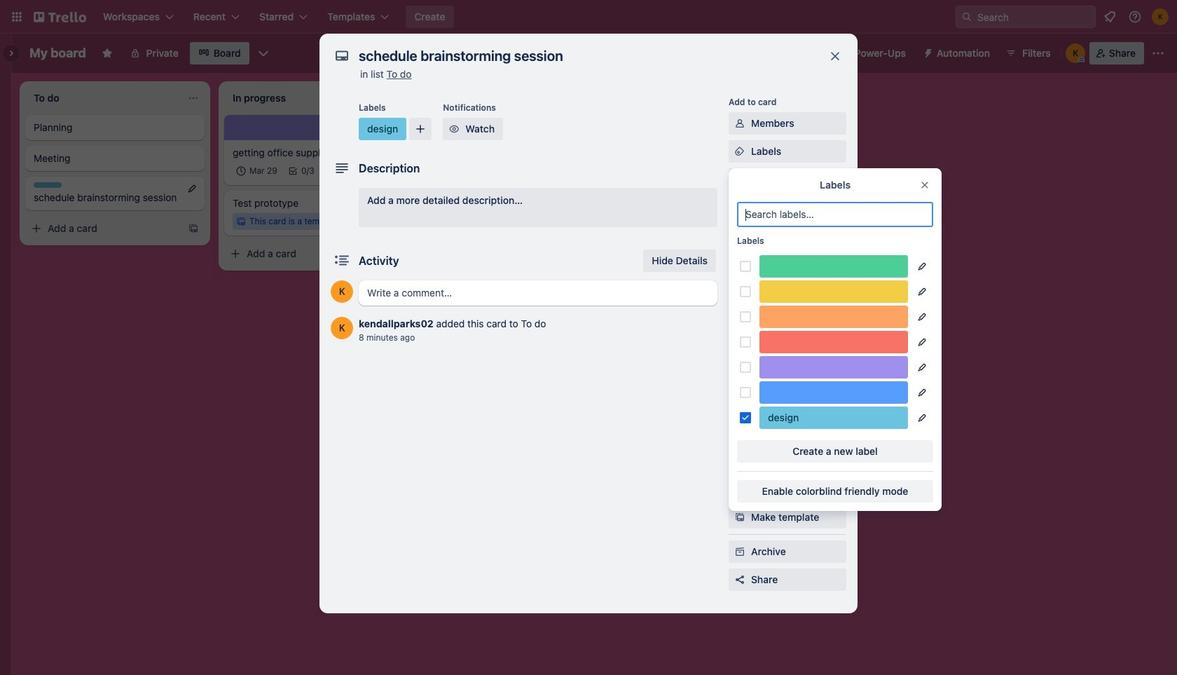 Task type: vqa. For each thing, say whether or not it's contained in the screenshot.
the middle "ENABLE" link
no



Task type: describe. For each thing, give the bounding box(es) containing it.
1 sm image from the top
[[733, 116, 747, 130]]

color: green, title: none image
[[760, 255, 908, 278]]

Search field
[[973, 6, 1096, 27]]

color: yellow, title: none image
[[760, 280, 908, 303]]

close popover image
[[920, 179, 931, 191]]

0 horizontal spatial color: sky, title: "design" element
[[34, 182, 62, 188]]

create from template… image
[[188, 223, 199, 234]]

open information menu image
[[1129, 10, 1143, 24]]

0 vertical spatial kendallparks02 (kendallparks02) image
[[1066, 43, 1086, 63]]

star or unstar board image
[[101, 48, 113, 59]]

2 sm image from the top
[[733, 144, 747, 158]]

1 horizontal spatial color: sky, title: "design" element
[[359, 118, 407, 140]]

color: purple, title: none image
[[760, 356, 908, 379]]

search image
[[962, 11, 973, 22]]

create from template… image
[[387, 248, 398, 259]]

primary element
[[0, 0, 1178, 34]]

Write a comment text field
[[359, 280, 718, 306]]

0 notifications image
[[1102, 8, 1119, 25]]

back to home image
[[34, 6, 86, 28]]

Board name text field
[[22, 42, 93, 64]]



Task type: locate. For each thing, give the bounding box(es) containing it.
color: red, title: none image
[[760, 331, 908, 353]]

edit card image
[[186, 183, 198, 194]]

color: sky, title: "design" element
[[359, 118, 407, 140], [34, 182, 62, 188], [760, 407, 908, 429]]

sm image
[[733, 116, 747, 130], [733, 144, 747, 158], [733, 257, 747, 271], [733, 510, 747, 524]]

show menu image
[[1152, 46, 1166, 60]]

color: orange, title: none image
[[760, 306, 908, 328]]

2 vertical spatial kendallparks02 (kendallparks02) image
[[331, 317, 353, 339]]

2 vertical spatial color: sky, title: "design" element
[[760, 407, 908, 429]]

2 horizontal spatial color: sky, title: "design" element
[[760, 407, 908, 429]]

4 sm image from the top
[[733, 510, 747, 524]]

3 sm image from the top
[[733, 257, 747, 271]]

0 vertical spatial color: sky, title: "design" element
[[359, 118, 407, 140]]

color: blue, title: none image
[[760, 381, 908, 404]]

sm image
[[918, 42, 937, 62], [447, 122, 461, 136], [733, 454, 747, 468], [733, 482, 747, 496], [733, 545, 747, 559]]

1 vertical spatial color: sky, title: "design" element
[[34, 182, 62, 188]]

None checkbox
[[233, 163, 282, 179]]

1 vertical spatial kendallparks02 (kendallparks02) image
[[331, 280, 353, 303]]

None text field
[[352, 43, 815, 69]]

customize views image
[[256, 46, 270, 60]]

kendallparks02 (kendallparks02) image
[[1066, 43, 1086, 63], [331, 280, 353, 303], [331, 317, 353, 339]]

kendallparks02 (kendallparks02) image
[[1152, 8, 1169, 25]]

Search labels… text field
[[737, 202, 934, 227]]



